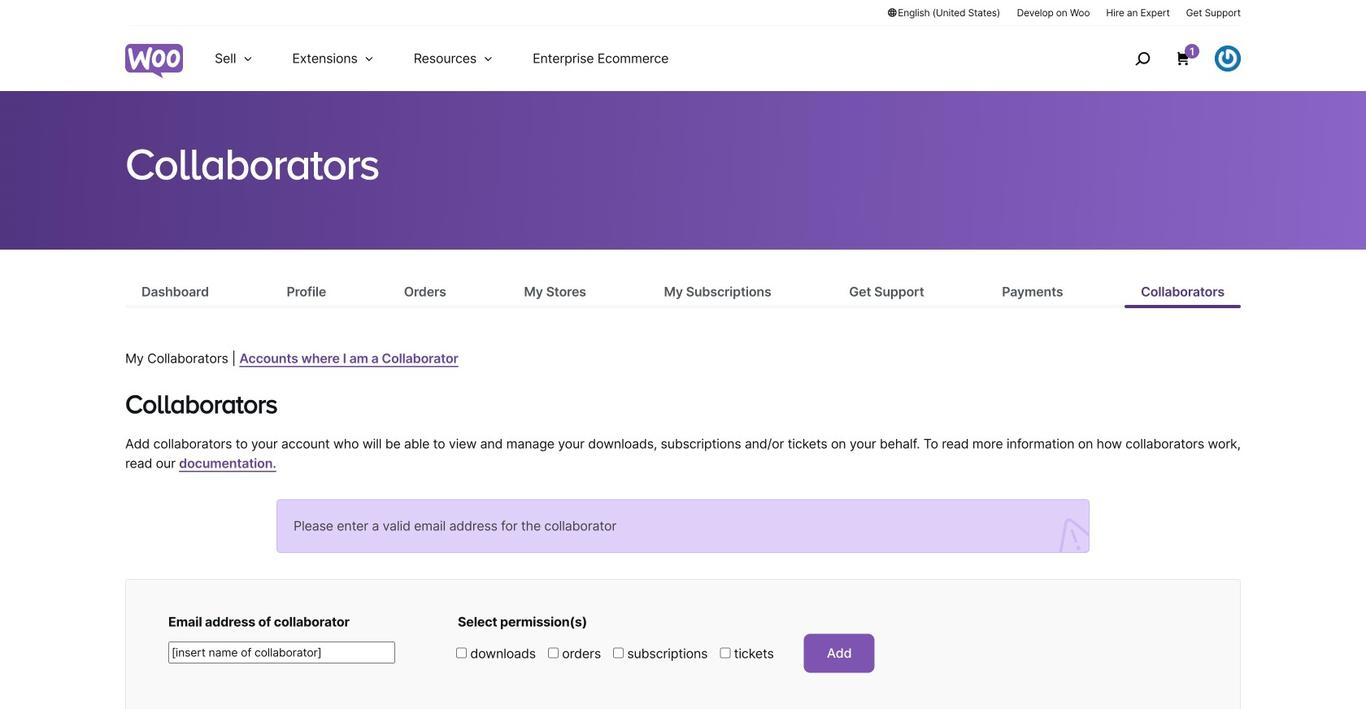 Task type: describe. For each thing, give the bounding box(es) containing it.
search image
[[1130, 46, 1156, 72]]



Task type: locate. For each thing, give the bounding box(es) containing it.
open account menu image
[[1215, 46, 1241, 72]]

None checkbox
[[456, 648, 467, 658], [548, 648, 559, 658], [613, 648, 624, 658], [456, 648, 467, 658], [548, 648, 559, 658], [613, 648, 624, 658]]

None checkbox
[[720, 648, 731, 658]]

service navigation menu element
[[1100, 32, 1241, 85]]



